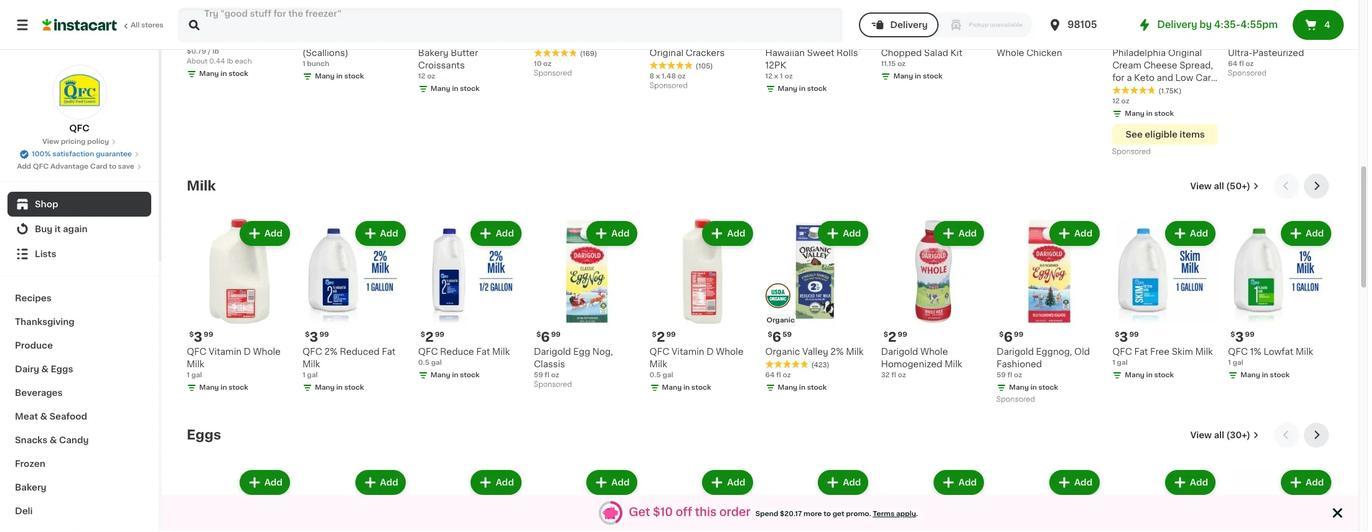 Task type: vqa. For each thing, say whether or not it's contained in the screenshot.


Task type: locate. For each thing, give the bounding box(es) containing it.
4 inside button
[[1325, 21, 1331, 29]]

2 up homogenized
[[888, 331, 897, 344]]

1 vertical spatial bakery
[[15, 483, 46, 492]]

darigold inside "darigold eggnog, old fashioned 59 fl oz"
[[997, 347, 1034, 356]]

99 inside $ 9 99
[[1015, 20, 1024, 27]]

bakery
[[418, 49, 449, 57], [15, 483, 46, 492]]

view inside view all (50+) popup button
[[1191, 182, 1212, 190]]

many in stock for qfc vitamin d whole milk 0.5 gal
[[662, 384, 711, 391]]

59 inside darigold egg nog, classis 59 fl oz
[[534, 372, 543, 378]]

1 vertical spatial organic
[[766, 347, 800, 356]]

$ up green at the left of the page
[[305, 20, 310, 27]]

59 down fashioned
[[997, 372, 1006, 378]]

in for qfc vitamin d whole milk 0.5 gal
[[684, 384, 690, 391]]

many in stock down qfc reduce fat milk 0.5 gal
[[431, 372, 480, 378]]

0 vertical spatial to
[[109, 163, 116, 170]]

1 vertical spatial hawaiian
[[766, 49, 805, 57]]

each inside banana $0.79 / lb about 0.44 lb each
[[235, 58, 252, 65]]

qfc inside qfc 2% reduced fat milk 1 gal
[[303, 347, 322, 356]]

for
[[1113, 73, 1125, 82]]

banana $0.79 / lb about 0.44 lb each
[[187, 36, 252, 65]]

darigold for half
[[1229, 36, 1266, 45]]

0 horizontal spatial 2
[[425, 331, 434, 344]]

dairy
[[15, 365, 39, 374]]

1 horizontal spatial 2%
[[831, 347, 844, 356]]

2 up qfc reduce fat milk 0.5 gal
[[425, 331, 434, 344]]

sponsored badge image down 1.48
[[650, 82, 687, 90]]

1 horizontal spatial lb
[[227, 58, 233, 65]]

spend up philadelphia
[[1117, 37, 1139, 44]]

many in stock down qfc 2% reduced fat milk 1 gal
[[315, 384, 364, 391]]

$ 2 99 for reduce
[[421, 331, 445, 344]]

1 horizontal spatial d
[[707, 347, 714, 356]]

64
[[1229, 60, 1238, 67], [766, 372, 775, 378]]

qfc logo image
[[52, 65, 107, 120]]

6 up 64 fl oz at bottom right
[[773, 331, 782, 344]]

2 horizontal spatial $ 6 99
[[1231, 19, 1255, 32]]

carb
[[1196, 73, 1217, 82]]

whole inside the qfc vitamin d whole milk 0.5 gal
[[716, 347, 744, 356]]

qfc inside the qfc vitamin d whole milk 0.5 gal
[[650, 347, 670, 356]]

many down 11.15 in the top of the page
[[894, 73, 914, 80]]

0 vertical spatial item carousel region
[[187, 174, 1334, 413]]

0 horizontal spatial original
[[650, 49, 684, 57]]

in
[[221, 70, 227, 77], [336, 73, 343, 80], [915, 73, 922, 80], [452, 85, 459, 92], [799, 85, 806, 92], [1147, 110, 1153, 117], [452, 372, 459, 378], [1147, 372, 1153, 378], [1262, 372, 1269, 378], [221, 384, 227, 391], [799, 384, 806, 391], [1031, 384, 1037, 391], [336, 384, 343, 391], [684, 384, 690, 391]]

0 vertical spatial view
[[42, 138, 59, 145]]

stock down king's hawaiian original hawaiian sweet rolls 12pk 12 x 1 oz
[[807, 85, 827, 92]]

classic
[[605, 36, 637, 45]]

2 2 from the left
[[657, 331, 665, 344]]

3 2 from the left
[[888, 331, 897, 344]]

3 up qfc fat free skim milk 1 gal
[[1120, 331, 1129, 344]]

6 for darigold eggnog, old fashioned
[[1004, 331, 1013, 344]]

in down '(scallions)' at left top
[[336, 73, 343, 80]]

2 all from the top
[[1214, 431, 1225, 440]]

low
[[1176, 73, 1194, 82]]

4:35-
[[1215, 20, 1241, 29]]

many down the 1%
[[1241, 372, 1261, 378]]

& inside dairy & eggs link
[[41, 365, 49, 374]]

4 3 from the left
[[1236, 331, 1244, 344]]

whole inside darigold whole homogenized milk 32 fl oz
[[921, 347, 948, 356]]

fl inside darigold egg nog, classis 59 fl oz
[[545, 372, 550, 378]]

recipes link
[[7, 286, 151, 310]]

1 $ 2 99 from the left
[[421, 331, 445, 344]]

$ 2 99 for vitamin
[[652, 331, 676, 344]]

11.15
[[881, 60, 896, 67]]

view all (30+) button
[[1186, 423, 1265, 448]]

oz down homogenized
[[898, 372, 906, 378]]

in inside the product group
[[1147, 110, 1153, 117]]

$ 6 99 up the 'ultra-'
[[1231, 19, 1255, 32]]

fl for old
[[1008, 372, 1013, 378]]

64 down the 'ultra-'
[[1229, 60, 1238, 67]]

59 for eggnog,
[[997, 372, 1006, 378]]

59
[[783, 331, 792, 338], [997, 372, 1006, 378], [534, 372, 543, 378]]

2 up the qfc vitamin d whole milk 0.5 gal
[[657, 331, 665, 344]]

$5.49 element
[[766, 18, 871, 34]]

bakery down schwartz
[[418, 49, 449, 57]]

3 up qfc 2% reduced fat milk 1 gal
[[310, 331, 318, 344]]

fat right reduced on the left of the page
[[382, 347, 396, 356]]

1 inside king's hawaiian original hawaiian sweet rolls 12pk 12 x 1 oz
[[780, 73, 783, 80]]

many down the qfc vitamin d whole milk 0.5 gal
[[662, 384, 682, 391]]

vitamin for 3
[[209, 347, 242, 356]]

2% left reduced on the left of the page
[[325, 347, 338, 356]]

0 horizontal spatial delivery
[[891, 21, 928, 29]]

original inside ritz fresh stacks original crackers
[[650, 49, 684, 57]]

1 horizontal spatial vitamin
[[672, 347, 705, 356]]

& inside snacks & candy link
[[50, 436, 57, 445]]

$ up qfc 2% reduced fat milk 1 gal
[[305, 331, 310, 338]]

3 3 from the left
[[1120, 331, 1129, 344]]

& right dairy
[[41, 365, 49, 374]]

hummus,
[[561, 36, 603, 45]]

2 horizontal spatial 59
[[997, 372, 1006, 378]]

1 horizontal spatial save
[[1158, 37, 1175, 44]]

many down 64 fl oz at bottom right
[[778, 384, 798, 391]]

1 3 from the left
[[194, 331, 203, 344]]

eggs
[[51, 365, 73, 374], [187, 428, 221, 441]]

1 vitamin from the left
[[209, 347, 242, 356]]

0 vertical spatial 64
[[1229, 60, 1238, 67]]

0 vertical spatial all
[[1214, 182, 1225, 190]]

1 vertical spatial to
[[824, 511, 831, 518]]

1 horizontal spatial spend
[[1117, 37, 1139, 44]]

all left (30+)
[[1214, 431, 1225, 440]]

old
[[1075, 347, 1090, 356]]

stock for darigold eggnog, old fashioned 59 fl oz
[[1039, 384, 1059, 391]]

$ up home
[[1000, 20, 1004, 27]]

2 $ 3 99 from the left
[[305, 331, 329, 344]]

darigold for whole
[[881, 347, 919, 356]]

eggs inside dairy & eggs link
[[51, 365, 73, 374]]

1 fat from the left
[[477, 347, 490, 356]]

taylor
[[881, 36, 908, 45]]

add
[[17, 163, 31, 170], [264, 229, 283, 238], [380, 229, 398, 238], [496, 229, 514, 238], [612, 229, 630, 238], [727, 229, 746, 238], [843, 229, 861, 238], [959, 229, 977, 238], [1075, 229, 1093, 238], [1190, 229, 1209, 238], [1306, 229, 1324, 238], [264, 478, 283, 487], [380, 478, 398, 487], [496, 478, 514, 487], [612, 478, 630, 487], [727, 478, 746, 487], [843, 478, 861, 487], [959, 478, 977, 487], [1075, 478, 1093, 487], [1190, 478, 1209, 487], [1306, 478, 1324, 487]]

gal inside the qfc vitamin d whole milk 0.5 gal
[[663, 372, 674, 378]]

& right meat
[[40, 412, 47, 421]]

2 for reduce
[[425, 331, 434, 344]]

fat right reduce
[[477, 347, 490, 356]]

gal inside qfc 2% reduced fat milk 1 gal
[[307, 372, 318, 378]]

qfc
[[69, 124, 90, 133], [33, 163, 49, 170], [187, 347, 207, 356], [418, 347, 438, 356], [303, 347, 322, 356], [650, 347, 670, 356], [1113, 347, 1133, 356], [1229, 347, 1248, 356]]

$ up homogenized
[[884, 331, 888, 338]]

0.5 inside the qfc vitamin d whole milk 0.5 gal
[[650, 372, 661, 378]]

snacks
[[15, 436, 48, 445]]

snacks & candy link
[[7, 428, 151, 452]]

2 horizontal spatial original
[[1169, 49, 1203, 57]]

all
[[131, 22, 140, 29]]

vitamin inside qfc vitamin d whole milk 1 gal
[[209, 347, 242, 356]]

stock down qfc 2% reduced fat milk 1 gal
[[344, 384, 364, 391]]

0.5 inside qfc reduce fat milk 0.5 gal
[[418, 359, 430, 366]]

many down bunch
[[315, 73, 335, 80]]

$ inside $ 0 35 each (est.)
[[189, 20, 194, 27]]

get $10 off this order spend $20.17 more to get promo. terms apply .
[[629, 507, 918, 518]]

add qfc advantage card to save link
[[17, 162, 142, 172]]

stores
[[141, 22, 164, 29]]

$ 6 99 for darigold egg nog, classis
[[537, 331, 561, 344]]

many in stock up eligible
[[1125, 110, 1174, 117]]

0 horizontal spatial 4
[[888, 19, 898, 32]]

.
[[916, 511, 918, 518]]

2
[[425, 331, 434, 344], [657, 331, 665, 344], [888, 331, 897, 344]]

oz inside king's hawaiian original hawaiian sweet rolls 12pk 12 x 1 oz
[[785, 73, 793, 80]]

2 $ 2 99 from the left
[[652, 331, 676, 344]]

2 d from the left
[[707, 347, 714, 356]]

0 horizontal spatial 12
[[418, 73, 426, 80]]

d
[[244, 347, 251, 356], [707, 347, 714, 356]]

darigold inside darigold whole homogenized milk 32 fl oz
[[881, 347, 919, 356]]

0 horizontal spatial to
[[109, 163, 116, 170]]

& for candy
[[50, 436, 57, 445]]

1 vertical spatial all
[[1214, 431, 1225, 440]]

1 d from the left
[[244, 347, 251, 356]]

milk inside darigold whole homogenized milk 32 fl oz
[[945, 360, 963, 369]]

pricing
[[61, 138, 86, 145]]

item carousel region
[[187, 174, 1334, 413], [187, 423, 1334, 531]]

0 vertical spatial lb
[[213, 48, 219, 55]]

gal inside qfc reduce fat milk 0.5 gal
[[431, 359, 442, 366]]

save down guarantee at the top of page
[[118, 163, 134, 170]]

1 x from the left
[[775, 73, 779, 80]]

1 vertical spatial 0.5
[[650, 372, 661, 378]]

2 fat from the left
[[382, 347, 396, 356]]

$ 3 99 up the 1%
[[1231, 331, 1255, 344]]

d inside the qfc vitamin d whole milk 0.5 gal
[[707, 347, 714, 356]]

many in stock for qfc 2% reduced fat milk 1 gal
[[315, 384, 364, 391]]

fl inside "darigold eggnog, old fashioned 59 fl oz"
[[1008, 372, 1013, 378]]

whole inside qfc vitamin d whole milk 1 gal
[[253, 347, 281, 356]]

darigold up the 'ultra-'
[[1229, 36, 1266, 45]]

meat
[[15, 412, 38, 421]]

0 horizontal spatial 59
[[534, 372, 543, 378]]

0
[[194, 19, 203, 32]]

1 horizontal spatial original
[[836, 36, 870, 45]]

2 item carousel region from the top
[[187, 423, 1334, 531]]

3 $ 3 99 from the left
[[1115, 331, 1139, 344]]

croissants
[[418, 61, 465, 70]]

in down qfc reduce fat milk 0.5 gal
[[452, 372, 459, 378]]

3 $ 2 99 from the left
[[884, 331, 908, 344]]

darigold up homogenized
[[881, 347, 919, 356]]

oz down the classis
[[551, 372, 560, 378]]

organic up $ 6 59
[[767, 317, 795, 324]]

many down qfc fat free skim milk 1 gal
[[1125, 372, 1145, 378]]

half,
[[1297, 36, 1317, 45]]

qfc reduce fat milk 0.5 gal
[[418, 347, 510, 366]]

qfc inside qfc 1% lowfat milk 1 gal
[[1229, 347, 1248, 356]]

instacart logo image
[[42, 17, 117, 32]]

12 down 'croissants'
[[418, 73, 426, 80]]

0.5
[[418, 359, 430, 366], [650, 372, 661, 378]]

milk inside the qfc vitamin d whole milk 0.5 gal
[[650, 360, 667, 369]]

2 horizontal spatial 2
[[888, 331, 897, 344]]

qfc inside qfc fat free skim milk 1 gal
[[1113, 347, 1133, 356]]

many in stock down bunch
[[315, 73, 364, 80]]

oz down "12pk"
[[785, 73, 793, 80]]

taylor farms caesar chopped salad kit 11.15 oz
[[881, 36, 970, 67]]

1 horizontal spatial 0.5
[[650, 372, 661, 378]]

oz inside schwartz brothers bakery butter croissants 12 oz
[[427, 73, 435, 80]]

d for 3
[[244, 347, 251, 356]]

all inside popup button
[[1214, 182, 1225, 190]]

99 up qfc vitamin d whole milk 1 gal
[[204, 331, 213, 338]]

lifestyle
[[1113, 86, 1151, 95]]

6 for organic valley 2% milk
[[773, 331, 782, 344]]

view left (30+)
[[1191, 431, 1212, 440]]

stock for qfc 2% reduced fat milk 1 gal
[[344, 384, 364, 391]]

3 fat from the left
[[1135, 347, 1149, 356]]

1 horizontal spatial $ 6 99
[[1000, 331, 1024, 344]]

guarantee
[[96, 151, 132, 158]]

1 horizontal spatial x
[[775, 73, 779, 80]]

99 up taylor
[[899, 20, 908, 27]]

1 2 from the left
[[425, 331, 434, 344]]

0 horizontal spatial $ 6 99
[[537, 331, 561, 344]]

$ down 'item badge' icon
[[768, 331, 773, 338]]

darigold whole homogenized milk 32 fl oz
[[881, 347, 963, 378]]

lists
[[35, 250, 56, 258]]

99 up reduce
[[435, 331, 445, 338]]

qfc inside qfc vitamin d whole milk 1 gal
[[187, 347, 207, 356]]

x down "12pk"
[[775, 73, 779, 80]]

2 3 from the left
[[310, 331, 318, 344]]

1 vertical spatial lb
[[227, 58, 233, 65]]

2 horizontal spatial fat
[[1135, 347, 1149, 356]]

in down qfc 1% lowfat milk 1 gal
[[1262, 372, 1269, 378]]

in down 'taylor farms caesar chopped salad kit 11.15 oz' on the top right
[[915, 73, 922, 80]]

59 down the classis
[[534, 372, 543, 378]]

& right half
[[1288, 36, 1295, 45]]

1 inside qfc 1% lowfat milk 1 gal
[[1229, 359, 1232, 366]]

each right the 0.44
[[235, 58, 252, 65]]

stock down the qfc vitamin d whole milk 0.5 gal
[[692, 384, 711, 391]]

1 horizontal spatial 2
[[657, 331, 665, 344]]

1 horizontal spatial 12
[[766, 73, 773, 80]]

1 horizontal spatial bakery
[[418, 49, 449, 57]]

spend $32, save $5
[[1117, 37, 1185, 44]]

bakery inside bakery link
[[15, 483, 46, 492]]

& inside meat & seafood link
[[40, 412, 47, 421]]

59 inside "darigold eggnog, old fashioned 59 fl oz"
[[997, 372, 1006, 378]]

3 up qfc 1% lowfat milk 1 gal
[[1236, 331, 1244, 344]]

1 horizontal spatial delivery
[[1158, 20, 1198, 29]]

in for taylor farms caesar chopped salad kit 11.15 oz
[[915, 73, 922, 80]]

thanksgiving link
[[7, 310, 151, 334]]

a
[[1127, 73, 1132, 82]]

gal inside qfc 1% lowfat milk 1 gal
[[1233, 359, 1244, 366]]

view left (50+)
[[1191, 182, 1212, 190]]

many in stock down the qfc vitamin d whole milk 0.5 gal
[[662, 384, 711, 391]]

lb right '/'
[[213, 48, 219, 55]]

add qfc advantage card to save
[[17, 163, 134, 170]]

oz down the 'ultra-'
[[1246, 60, 1254, 67]]

keto
[[1135, 73, 1155, 82]]

caesar
[[939, 36, 970, 45]]

stock for king's hawaiian original hawaiian sweet rolls 12pk 12 x 1 oz
[[807, 85, 827, 92]]

reduced
[[340, 347, 380, 356]]

in down the 0.44
[[221, 70, 227, 77]]

0 vertical spatial 0.5
[[418, 359, 430, 366]]

2 horizontal spatial 12
[[1113, 98, 1120, 105]]

0 horizontal spatial eggs
[[51, 365, 73, 374]]

many in stock down "darigold eggnog, old fashioned 59 fl oz"
[[1010, 384, 1059, 391]]

each right 35
[[219, 19, 243, 29]]

x
[[775, 73, 779, 80], [656, 73, 660, 80]]

valley
[[803, 347, 829, 356]]

many in stock down king's hawaiian original hawaiian sweet rolls 12pk 12 x 1 oz
[[778, 85, 827, 92]]

1 horizontal spatial $ 2 99
[[652, 331, 676, 344]]

0 vertical spatial hawaiian
[[794, 36, 834, 45]]

stock for $ 1 green onions (scallions) 1 bunch
[[344, 73, 364, 80]]

1 item carousel region from the top
[[187, 174, 1334, 413]]

organic for organic valley 2% milk
[[766, 347, 800, 356]]

frozen
[[15, 460, 45, 468]]

0 horizontal spatial d
[[244, 347, 251, 356]]

0 horizontal spatial fat
[[382, 347, 396, 356]]

& for eggs
[[41, 365, 49, 374]]

0 horizontal spatial 2%
[[325, 347, 338, 356]]

many in stock down qfc fat free skim milk 1 gal
[[1125, 372, 1174, 378]]

fat inside qfc 2% reduced fat milk 1 gal
[[382, 347, 396, 356]]

1 vertical spatial view
[[1191, 182, 1212, 190]]

vitamin inside the qfc vitamin d whole milk 0.5 gal
[[672, 347, 705, 356]]

darigold for eggnog,
[[997, 347, 1034, 356]]

1 $ 3 99 from the left
[[189, 331, 213, 344]]

0 vertical spatial each
[[219, 19, 243, 29]]

sponsored badge image
[[534, 70, 572, 77], [1229, 70, 1266, 77], [650, 82, 687, 90], [1113, 148, 1151, 156], [534, 381, 572, 388], [997, 396, 1035, 403]]

oz inside 'taylor farms caesar chopped salad kit 11.15 oz'
[[898, 60, 906, 67]]

1 vertical spatial spend
[[756, 511, 779, 518]]

6 up the 'ultra-'
[[1236, 19, 1245, 32]]

qfc inside qfc reduce fat milk 0.5 gal
[[418, 347, 438, 356]]

fl down the classis
[[545, 372, 550, 378]]

and
[[1157, 73, 1174, 82]]

many for king's hawaiian original hawaiian sweet rolls 12pk 12 x 1 oz
[[778, 85, 798, 92]]

many for qfc 2% reduced fat milk 1 gal
[[315, 384, 335, 391]]

product group
[[534, 0, 640, 80], [650, 0, 756, 93], [1113, 0, 1219, 159], [1229, 0, 1334, 80], [187, 219, 293, 395], [303, 219, 408, 395], [418, 219, 524, 383], [534, 219, 640, 392], [650, 219, 756, 395], [766, 219, 871, 395], [881, 219, 987, 380], [997, 219, 1103, 406], [1113, 219, 1219, 383], [1229, 219, 1334, 383], [187, 468, 293, 531], [303, 468, 408, 531], [418, 468, 524, 531], [534, 468, 640, 531], [650, 468, 756, 531], [766, 468, 871, 531], [881, 468, 987, 531], [997, 468, 1103, 531], [1113, 468, 1219, 531], [1229, 468, 1334, 531]]

darigold inside darigold egg nog, classis 59 fl oz
[[534, 347, 571, 356]]

policy
[[87, 138, 109, 145]]

$ 2 99 up the qfc vitamin d whole milk 0.5 gal
[[652, 331, 676, 344]]

99 right 4:35-
[[1246, 20, 1255, 27]]

save left $5
[[1158, 37, 1175, 44]]

★★★★★
[[534, 48, 578, 57], [534, 48, 578, 57], [650, 61, 693, 70], [650, 61, 693, 70], [1113, 86, 1156, 95], [1113, 86, 1156, 95], [766, 360, 809, 368], [766, 360, 809, 368]]

gal inside qfc vitamin d whole milk 1 gal
[[191, 372, 202, 378]]

to inside get $10 off this order spend $20.17 more to get promo. terms apply .
[[824, 511, 831, 518]]

2 vertical spatial view
[[1191, 431, 1212, 440]]

99
[[1015, 20, 1024, 27], [899, 20, 908, 27], [1246, 20, 1255, 27], [204, 331, 213, 338], [435, 331, 445, 338], [1014, 331, 1024, 338], [320, 331, 329, 338], [551, 331, 561, 338], [667, 331, 676, 338], [898, 331, 908, 338], [1130, 331, 1139, 338], [1246, 331, 1255, 338]]

59 inside $ 6 59
[[783, 331, 792, 338]]

product group containing ritz fresh stacks original crackers
[[650, 0, 756, 93]]

gal inside qfc fat free skim milk 1 gal
[[1117, 359, 1128, 366]]

lb right the 0.44
[[227, 58, 233, 65]]

gal for qfc vitamin d whole milk 0.5 gal
[[663, 372, 674, 378]]

delivery inside button
[[891, 21, 928, 29]]

all inside popup button
[[1214, 431, 1225, 440]]

0 horizontal spatial x
[[656, 73, 660, 80]]

1 vertical spatial item carousel region
[[187, 423, 1334, 531]]

$ up the qfc vitamin d whole milk 0.5 gal
[[652, 331, 657, 338]]

stock down qfc fat free skim milk 1 gal
[[1155, 372, 1174, 378]]

off
[[676, 507, 693, 518]]

milk
[[187, 179, 216, 192], [492, 347, 510, 356], [846, 347, 864, 356], [1196, 347, 1214, 356], [1296, 347, 1314, 356], [187, 360, 204, 369], [303, 360, 320, 369], [650, 360, 667, 369], [945, 360, 963, 369]]

stock down qfc vitamin d whole milk 1 gal
[[229, 384, 248, 391]]

qfc for qfc vitamin d whole milk 1 gal
[[187, 347, 207, 356]]

qfc for qfc 1% lowfat milk 1 gal
[[1229, 347, 1248, 356]]

(est.)
[[246, 19, 272, 29]]

0 vertical spatial eggs
[[51, 365, 73, 374]]

None search field
[[178, 7, 843, 42]]

99 up the qfc vitamin d whole milk 0.5 gal
[[667, 331, 676, 338]]

1 horizontal spatial 4
[[1325, 21, 1331, 29]]

1 horizontal spatial fat
[[477, 347, 490, 356]]

$ 3 99 for 2%
[[305, 331, 329, 344]]

view inside view all (30+) popup button
[[1191, 431, 1212, 440]]

view all (50+) button
[[1186, 174, 1265, 199]]

vegan
[[535, 6, 558, 12]]

whole inside home chef savory whole chicken
[[997, 49, 1025, 57]]

1 vertical spatial 64
[[766, 372, 775, 378]]

0 vertical spatial organic
[[767, 317, 795, 324]]

stock down qfc 1% lowfat milk 1 gal
[[1271, 372, 1290, 378]]

darigold up the classis
[[534, 347, 571, 356]]

see eligible items
[[1126, 130, 1205, 139]]

0 horizontal spatial $ 2 99
[[421, 331, 445, 344]]

$ 3 99 for fat
[[1115, 331, 1139, 344]]

oz down the lifestyle
[[1122, 98, 1130, 105]]

1 horizontal spatial 64
[[1229, 60, 1238, 67]]

1 vertical spatial save
[[118, 163, 134, 170]]

terms apply button
[[873, 510, 916, 520]]

many for qfc 1% lowfat milk 1 gal
[[1241, 372, 1261, 378]]

banana
[[187, 36, 219, 45]]

oz down organic valley 2% milk
[[783, 372, 791, 378]]

1 2% from the left
[[831, 347, 844, 356]]

lowfat
[[1264, 347, 1294, 356]]

many in stock
[[199, 70, 248, 77], [315, 73, 364, 80], [894, 73, 943, 80], [431, 85, 480, 92], [778, 85, 827, 92], [1125, 110, 1174, 117], [431, 372, 480, 378], [1125, 372, 1174, 378], [1241, 372, 1290, 378], [199, 384, 248, 391], [778, 384, 827, 391], [1010, 384, 1059, 391], [315, 384, 364, 391], [662, 384, 711, 391]]

3
[[194, 331, 203, 344], [310, 331, 318, 344], [1120, 331, 1129, 344], [1236, 331, 1244, 344]]

qfc 1% lowfat milk 1 gal
[[1229, 347, 1314, 366]]

1 all from the top
[[1214, 182, 1225, 190]]

spend inside get $10 off this order spend $20.17 more to get promo. terms apply .
[[756, 511, 779, 518]]

bakery down frozen
[[15, 483, 46, 492]]

$
[[189, 20, 194, 27], [1000, 20, 1004, 27], [305, 20, 310, 27], [884, 20, 888, 27], [1231, 20, 1236, 27], [189, 331, 194, 338], [421, 331, 425, 338], [768, 331, 773, 338], [1000, 331, 1004, 338], [305, 331, 310, 338], [537, 331, 541, 338], [652, 331, 657, 338], [884, 331, 888, 338], [1115, 331, 1120, 338], [1231, 331, 1236, 338]]

each inside $ 0 35 each (est.)
[[219, 19, 243, 29]]

0 horizontal spatial spend
[[756, 511, 779, 518]]

in down qfc 2% reduced fat milk 1 gal
[[336, 384, 343, 391]]

64 fl oz
[[766, 372, 791, 378]]

1 horizontal spatial to
[[824, 511, 831, 518]]

0 horizontal spatial bakery
[[15, 483, 46, 492]]

0 vertical spatial save
[[1158, 37, 1175, 44]]

vitamin
[[209, 347, 242, 356], [672, 347, 705, 356]]

32
[[881, 372, 890, 378]]

d inside qfc vitamin d whole milk 1 gal
[[244, 347, 251, 356]]

0 vertical spatial spend
[[1117, 37, 1139, 44]]

king's
[[766, 36, 792, 45]]

to
[[109, 163, 116, 170], [824, 511, 831, 518]]

spend
[[1117, 37, 1139, 44], [756, 511, 779, 518]]

2 2% from the left
[[325, 347, 338, 356]]

in for darigold eggnog, old fashioned 59 fl oz
[[1031, 384, 1037, 391]]

2 vitamin from the left
[[672, 347, 705, 356]]

stock for qfc fat free skim milk 1 gal
[[1155, 372, 1174, 378]]

product group containing sabra hummus, classic
[[534, 0, 640, 80]]

0 horizontal spatial vitamin
[[209, 347, 242, 356]]

sponsored badge image down 'see'
[[1113, 148, 1151, 156]]

delivery up $5
[[1158, 20, 1198, 29]]

view for milk
[[1191, 182, 1212, 190]]

fat
[[477, 347, 490, 356], [382, 347, 396, 356], [1135, 347, 1149, 356]]

darigold inside darigold half & half, ultra-pasteurized 64 fl oz
[[1229, 36, 1266, 45]]

1 horizontal spatial 59
[[783, 331, 792, 338]]

12 down "12pk"
[[766, 73, 773, 80]]

2 horizontal spatial $ 2 99
[[884, 331, 908, 344]]

12pk
[[766, 61, 787, 70]]

1 horizontal spatial eggs
[[187, 428, 221, 441]]

darigold for egg
[[534, 347, 571, 356]]

savory
[[1049, 36, 1079, 45]]

0 vertical spatial bakery
[[418, 49, 449, 57]]

buy
[[35, 225, 53, 234]]

1 vertical spatial each
[[235, 58, 252, 65]]

$ 6 99 up the classis
[[537, 331, 561, 344]]

$ 6 99 for darigold eggnog, old fashioned
[[1000, 331, 1024, 344]]

many in stock for qfc reduce fat milk 0.5 gal
[[431, 372, 480, 378]]

2 for vitamin
[[657, 331, 665, 344]]

4 $ 3 99 from the left
[[1231, 331, 1255, 344]]

0 horizontal spatial 0.5
[[418, 359, 430, 366]]

fl inside darigold whole homogenized milk 32 fl oz
[[892, 372, 897, 378]]

$ 3 99 for 1%
[[1231, 331, 1255, 344]]



Task type: describe. For each thing, give the bounding box(es) containing it.
fashioned
[[997, 360, 1042, 369]]

close image
[[1331, 506, 1346, 521]]

64 inside darigold half & half, ultra-pasteurized 64 fl oz
[[1229, 60, 1238, 67]]

delivery for delivery by 4:35-4:55pm
[[1158, 20, 1198, 29]]

$ inside "$ 4 99"
[[884, 20, 888, 27]]

(169)
[[580, 50, 597, 57]]

sweet
[[807, 49, 835, 57]]

oz right 1.48
[[678, 73, 686, 80]]

delivery for delivery
[[891, 21, 928, 29]]

recipes
[[15, 294, 52, 303]]

many in stock down 'croissants'
[[431, 85, 480, 92]]

59 for egg
[[534, 372, 543, 378]]

12 inside schwartz brothers bakery butter croissants 12 oz
[[418, 73, 426, 80]]

nog,
[[593, 347, 613, 356]]

fat inside qfc reduce fat milk 0.5 gal
[[477, 347, 490, 356]]

oz inside darigold half & half, ultra-pasteurized 64 fl oz
[[1246, 60, 1254, 67]]

many for darigold eggnog, old fashioned 59 fl oz
[[1010, 384, 1029, 391]]

in for $ 1 green onions (scallions) 1 bunch
[[336, 73, 343, 80]]

(scallions)
[[303, 49, 348, 57]]

stock down banana $0.79 / lb about 0.44 lb each
[[229, 70, 248, 77]]

deli link
[[7, 499, 151, 523]]

sponsored badge image down 10 oz
[[534, 70, 572, 77]]

12 inside king's hawaiian original hawaiian sweet rolls 12pk 12 x 1 oz
[[766, 73, 773, 80]]

whole for home chef savory whole chicken
[[997, 49, 1025, 57]]

qfc vitamin d whole milk 1 gal
[[187, 347, 281, 378]]

candy
[[59, 436, 89, 445]]

1 inside qfc vitamin d whole milk 1 gal
[[187, 372, 190, 378]]

many in stock for qfc fat free skim milk 1 gal
[[1125, 372, 1174, 378]]

by
[[1200, 20, 1212, 29]]

get $10 off this order status
[[624, 507, 923, 520]]

vitamin for 2
[[672, 347, 705, 356]]

milk inside qfc 1% lowfat milk 1 gal
[[1296, 347, 1314, 356]]

product group containing philadelphia original cream cheese spread, for a keto and low carb lifestyle
[[1113, 0, 1219, 159]]

buy it again link
[[7, 217, 151, 242]]

organic for organic
[[767, 317, 795, 324]]

8
[[650, 73, 655, 80]]

king's hawaiian original hawaiian sweet rolls 12pk 12 x 1 oz
[[766, 36, 870, 80]]

0.44
[[209, 58, 225, 65]]

dairy & eggs link
[[7, 357, 151, 381]]

0 horizontal spatial save
[[118, 163, 134, 170]]

qfc for qfc vitamin d whole milk 0.5 gal
[[650, 347, 670, 356]]

egg
[[573, 347, 590, 356]]

$ 6 99 for darigold half & half, ultra-pasteurized
[[1231, 19, 1255, 32]]

deli
[[15, 507, 33, 516]]

2% inside qfc 2% reduced fat milk 1 gal
[[325, 347, 338, 356]]

spread,
[[1180, 61, 1214, 70]]

$ up qfc fat free skim milk 1 gal
[[1115, 331, 1120, 338]]

x inside king's hawaiian original hawaiian sweet rolls 12pk 12 x 1 oz
[[775, 73, 779, 80]]

many in stock for taylor farms caesar chopped salad kit 11.15 oz
[[894, 73, 943, 80]]

fresh
[[669, 36, 693, 45]]

0 horizontal spatial lb
[[213, 48, 219, 55]]

$ 3 99 for vitamin
[[189, 331, 213, 344]]

0 horizontal spatial 64
[[766, 372, 775, 378]]

delivery by 4:35-4:55pm
[[1158, 20, 1278, 29]]

many for $ 1 green onions (scallions) 1 bunch
[[315, 73, 335, 80]]

1 inside qfc fat free skim milk 1 gal
[[1113, 359, 1116, 366]]

$ 4 99
[[884, 19, 908, 32]]

schwartz
[[418, 36, 459, 45]]

$ 6 59
[[768, 331, 792, 344]]

eggnog,
[[1037, 347, 1073, 356]]

see
[[1126, 130, 1143, 139]]

3 for vitamin
[[194, 331, 203, 344]]

delivery button
[[859, 12, 939, 37]]

satisfaction
[[52, 151, 94, 158]]

in for qfc 1% lowfat milk 1 gal
[[1262, 372, 1269, 378]]

philadelphia
[[1113, 49, 1166, 57]]

2 x from the left
[[656, 73, 660, 80]]

it
[[55, 225, 61, 234]]

3 for 1%
[[1236, 331, 1244, 344]]

stock for qfc 1% lowfat milk 1 gal
[[1271, 372, 1290, 378]]

3 for 2%
[[310, 331, 318, 344]]

99 up qfc 2% reduced fat milk 1 gal
[[320, 331, 329, 338]]

all stores
[[131, 22, 164, 29]]

Search field
[[179, 9, 842, 41]]

stock down (423)
[[807, 384, 827, 391]]

sponsored badge image down the 'ultra-'
[[1229, 70, 1266, 77]]

many in stock for qfc vitamin d whole milk 1 gal
[[199, 384, 248, 391]]

meat & seafood link
[[7, 405, 151, 428]]

all for milk
[[1214, 182, 1225, 190]]

fat inside qfc fat free skim milk 1 gal
[[1135, 347, 1149, 356]]

99 up the classis
[[551, 331, 561, 338]]

qfc for qfc 2% reduced fat milk 1 gal
[[303, 347, 322, 356]]

item carousel region containing milk
[[187, 174, 1334, 413]]

milk inside qfc reduce fat milk 0.5 gal
[[492, 347, 510, 356]]

$ 9 99
[[1000, 19, 1024, 32]]

qfc 2% reduced fat milk 1 gal
[[303, 347, 396, 378]]

reduce
[[440, 347, 474, 356]]

stock for taylor farms caesar chopped salad kit 11.15 oz
[[923, 73, 943, 80]]

99 inside "$ 4 99"
[[899, 20, 908, 27]]

99 up fashioned
[[1014, 331, 1024, 338]]

many in stock for qfc 1% lowfat milk 1 gal
[[1241, 372, 1290, 378]]

many down 12 oz
[[1125, 110, 1145, 117]]

many for qfc reduce fat milk 0.5 gal
[[431, 372, 451, 378]]

milk inside qfc fat free skim milk 1 gal
[[1196, 347, 1214, 356]]

$0.35 each (estimated) element
[[187, 18, 293, 34]]

qfc vitamin d whole milk 0.5 gal
[[650, 347, 744, 378]]

sponsored badge image down the classis
[[534, 381, 572, 388]]

crackers
[[686, 49, 725, 57]]

see eligible items button
[[1113, 124, 1219, 145]]

order
[[720, 507, 751, 518]]

in down 'croissants'
[[452, 85, 459, 92]]

9
[[1004, 19, 1013, 32]]

many in stock for darigold eggnog, old fashioned 59 fl oz
[[1010, 384, 1059, 391]]

view all (30+)
[[1191, 431, 1251, 440]]

oz inside darigold egg nog, classis 59 fl oz
[[551, 372, 560, 378]]

service type group
[[859, 12, 1033, 37]]

99 up qfc fat free skim milk 1 gal
[[1130, 331, 1139, 338]]

eligible
[[1145, 130, 1178, 139]]

fl inside darigold half & half, ultra-pasteurized 64 fl oz
[[1240, 60, 1244, 67]]

cream
[[1113, 61, 1142, 70]]

darigold eggnog, old fashioned 59 fl oz
[[997, 347, 1090, 378]]

classis
[[534, 360, 565, 369]]

many down 'croissants'
[[431, 85, 451, 92]]

& inside darigold half & half, ultra-pasteurized 64 fl oz
[[1288, 36, 1295, 45]]

$ left 4:55pm
[[1231, 20, 1236, 27]]

fl for homogenized
[[892, 372, 897, 378]]

6 for darigold egg nog, classis
[[541, 331, 550, 344]]

home
[[997, 36, 1024, 45]]

many in stock down 64 fl oz at bottom right
[[778, 384, 827, 391]]

99 up the 1%
[[1246, 331, 1255, 338]]

rolls
[[837, 49, 858, 57]]

$ inside $ 6 59
[[768, 331, 773, 338]]

gal for qfc vitamin d whole milk 1 gal
[[191, 372, 202, 378]]

$ up qfc 1% lowfat milk 1 gal
[[1231, 331, 1236, 338]]

bakery inside schwartz brothers bakery butter croissants 12 oz
[[418, 49, 449, 57]]

skim
[[1172, 347, 1194, 356]]

99 up homogenized
[[898, 331, 908, 338]]

4:55pm
[[1241, 20, 1278, 29]]

12 oz
[[1113, 98, 1130, 105]]

sabra
[[534, 36, 559, 45]]

$ up qfc reduce fat milk 0.5 gal
[[421, 331, 425, 338]]

$ up the classis
[[537, 331, 541, 338]]

original inside philadelphia original cream cheese spread, for a keto and low carb lifestyle
[[1169, 49, 1203, 57]]

shop link
[[7, 192, 151, 217]]

whole for qfc vitamin d whole milk 0.5 gal
[[716, 347, 744, 356]]

milk inside qfc 2% reduced fat milk 1 gal
[[303, 360, 320, 369]]

again
[[63, 225, 88, 234]]

many in stock down the 0.44
[[199, 70, 248, 77]]

oz right 10
[[544, 60, 552, 67]]

lists link
[[7, 242, 151, 267]]

salad
[[925, 49, 949, 57]]

philadelphia original cream cheese spread, for a keto and low carb lifestyle
[[1113, 49, 1217, 95]]

beverages link
[[7, 381, 151, 405]]

view for eggs
[[1191, 431, 1212, 440]]

delivery by 4:35-4:55pm link
[[1138, 17, 1278, 32]]

$ inside $ 9 99
[[1000, 20, 1004, 27]]

milk inside qfc vitamin d whole milk 1 gal
[[187, 360, 204, 369]]

oz inside darigold whole homogenized milk 32 fl oz
[[898, 372, 906, 378]]

(50+)
[[1227, 182, 1251, 190]]

many for qfc fat free skim milk 1 gal
[[1125, 372, 1145, 378]]

many for taylor farms caesar chopped salad kit 11.15 oz
[[894, 73, 914, 80]]

qfc for qfc fat free skim milk 1 gal
[[1113, 347, 1133, 356]]

many for qfc vitamin d whole milk 1 gal
[[199, 384, 219, 391]]

6 for darigold half & half, ultra-pasteurized
[[1236, 19, 1245, 32]]

many in stock for king's hawaiian original hawaiian sweet rolls 12pk 12 x 1 oz
[[778, 85, 827, 92]]

ritz fresh stacks original crackers
[[650, 36, 725, 57]]

whole for qfc vitamin d whole milk 1 gal
[[253, 347, 281, 356]]

$0.79
[[187, 48, 206, 55]]

oz inside "darigold eggnog, old fashioned 59 fl oz"
[[1014, 372, 1023, 378]]

3 for fat
[[1120, 331, 1129, 344]]

35
[[204, 20, 214, 27]]

gal for qfc fat free skim milk 1 gal
[[1117, 359, 1128, 366]]

terms
[[873, 511, 895, 518]]

organic valley 2% milk
[[766, 347, 864, 356]]

stock for qfc vitamin d whole milk 0.5 gal
[[692, 384, 711, 391]]

green
[[303, 36, 329, 45]]

original inside king's hawaiian original hawaiian sweet rolls 12pk 12 x 1 oz
[[836, 36, 870, 45]]

in for qfc reduce fat milk 0.5 gal
[[452, 372, 459, 378]]

in for qfc fat free skim milk 1 gal
[[1147, 372, 1153, 378]]

$32,
[[1141, 37, 1156, 44]]

1 inside qfc 2% reduced fat milk 1 gal
[[303, 372, 305, 378]]

$ up fashioned
[[1000, 331, 1004, 338]]

(30+)
[[1227, 431, 1251, 440]]

many down the 0.44
[[199, 70, 219, 77]]

fl down $ 6 59
[[777, 372, 781, 378]]

view pricing policy
[[42, 138, 109, 145]]

stock for qfc vitamin d whole milk 1 gal
[[229, 384, 248, 391]]

frozen link
[[7, 452, 151, 476]]

cheese
[[1144, 61, 1178, 70]]

bunch
[[307, 60, 329, 67]]

stock down schwartz brothers bakery butter croissants 12 oz
[[460, 85, 480, 92]]

98105 button
[[1048, 7, 1123, 42]]

in for qfc vitamin d whole milk 1 gal
[[221, 384, 227, 391]]

$20.17
[[780, 511, 802, 518]]

get
[[833, 511, 845, 518]]

many for qfc vitamin d whole milk 0.5 gal
[[662, 384, 682, 391]]

fl for nog,
[[545, 372, 550, 378]]

in for qfc 2% reduced fat milk 1 gal
[[336, 384, 343, 391]]

sponsored badge image down fashioned
[[997, 396, 1035, 403]]

in for king's hawaiian original hawaiian sweet rolls 12pk 12 x 1 oz
[[799, 85, 806, 92]]

butter
[[451, 49, 478, 57]]

many in stock for $ 1 green onions (scallions) 1 bunch
[[315, 73, 364, 80]]

qfc for qfc
[[69, 124, 90, 133]]

1 vertical spatial eggs
[[187, 428, 221, 441]]

gal for qfc 2% reduced fat milk 1 gal
[[307, 372, 318, 378]]

stock up see eligible items
[[1155, 110, 1174, 117]]

$ up qfc vitamin d whole milk 1 gal
[[189, 331, 194, 338]]

qfc for qfc reduce fat milk 0.5 gal
[[418, 347, 438, 356]]

sabra hummus, classic
[[534, 36, 637, 45]]

in down organic valley 2% milk
[[799, 384, 806, 391]]

to inside add qfc advantage card to save link
[[109, 163, 116, 170]]

d for 2
[[707, 347, 714, 356]]

item carousel region containing eggs
[[187, 423, 1334, 531]]

stock for qfc reduce fat milk 0.5 gal
[[460, 372, 480, 378]]

& for seafood
[[40, 412, 47, 421]]

kit
[[951, 49, 963, 57]]

item badge image
[[766, 284, 790, 308]]

$ inside "$ 1 green onions (scallions) 1 bunch"
[[305, 20, 310, 27]]

100% satisfaction guarantee
[[32, 151, 132, 158]]

darigold egg nog, classis 59 fl oz
[[534, 347, 613, 378]]

all for eggs
[[1214, 431, 1225, 440]]

/
[[208, 48, 211, 55]]



